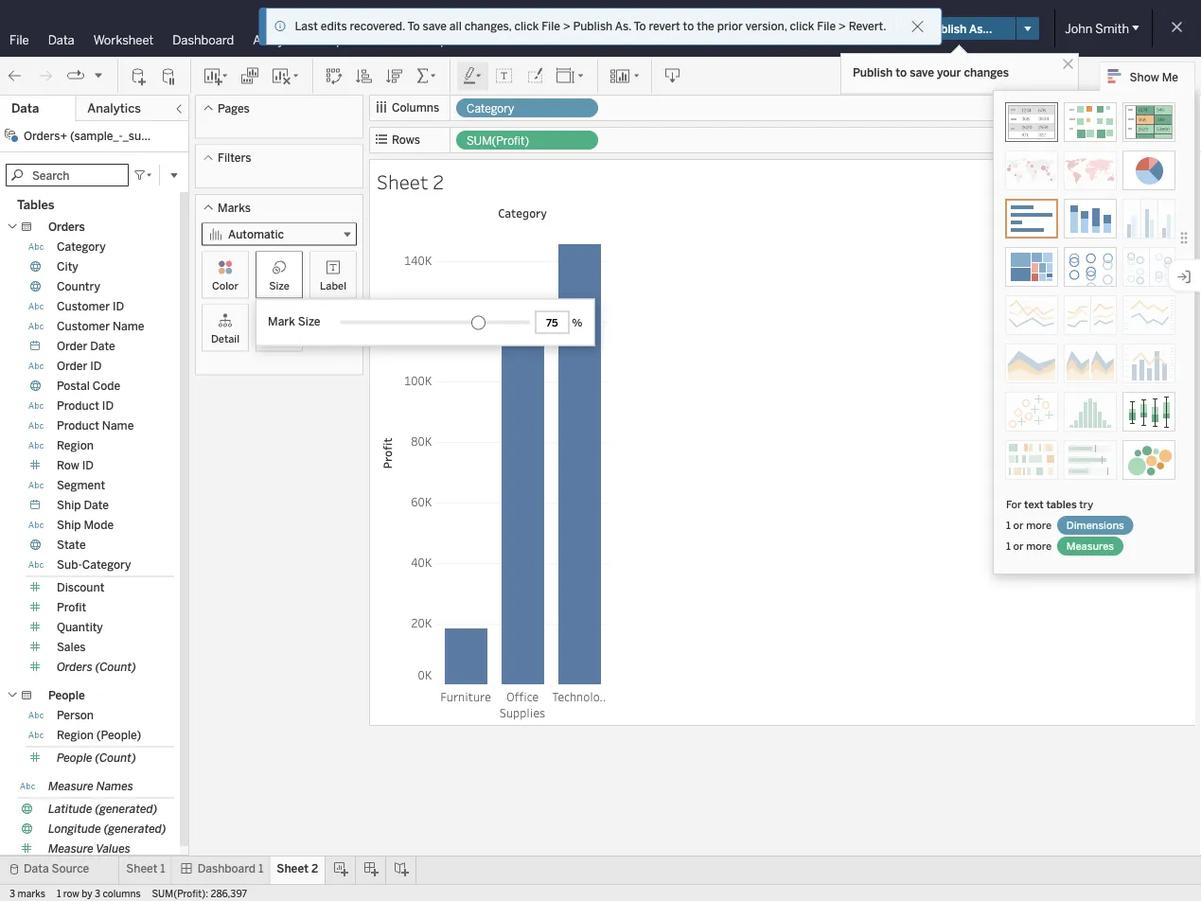 Task type: describe. For each thing, give the bounding box(es) containing it.
last edits recovered. to save all changes, click file > publish as. to revert to the prior version, click file > revert.
[[295, 19, 887, 33]]

measure for measure values
[[48, 842, 94, 856]]

sheet 1
[[126, 862, 165, 876]]

orders (count)
[[57, 660, 136, 674]]

customer id
[[57, 300, 124, 313]]

john
[[1065, 21, 1093, 36]]

1 or more for measures
[[1006, 540, 1054, 552]]

product id
[[57, 399, 114, 413]]

people for people
[[48, 689, 85, 702]]

postal code
[[57, 379, 120, 393]]

workbook
[[530, 19, 603, 37]]

publish to save your changes
[[853, 65, 1009, 79]]

map
[[319, 32, 343, 47]]

dashboard for dashboard 1
[[198, 862, 256, 876]]

measures
[[1067, 540, 1114, 552]]

ship mode
[[57, 518, 114, 532]]

sorted ascending by sum of profit within category image
[[355, 67, 374, 86]]

undo image
[[6, 67, 25, 86]]

or for measures
[[1013, 540, 1024, 552]]

city
[[57, 260, 78, 274]]

format
[[362, 32, 403, 47]]

revert
[[649, 19, 680, 33]]

dashboard 1
[[198, 862, 263, 876]]

publish as... button
[[903, 17, 1016, 40]]

286,397
[[211, 888, 247, 899]]

1 3 from the left
[[9, 888, 15, 899]]

orders+
[[24, 129, 67, 142]]

sub-category
[[57, 558, 131, 572]]

1 row by 3 columns
[[57, 888, 141, 899]]

pages
[[218, 101, 250, 115]]

prior
[[717, 19, 743, 33]]

order for order date
[[57, 339, 87, 353]]

text
[[1024, 498, 1044, 511]]

latitude
[[48, 802, 92, 816]]

label
[[320, 279, 347, 292]]

for
[[1006, 498, 1022, 511]]

3 marks
[[9, 888, 45, 899]]

measure for measure names
[[48, 779, 94, 793]]

analytics
[[87, 101, 141, 116]]

format workbook image
[[525, 67, 544, 86]]

columns
[[103, 888, 141, 899]]

measure names
[[48, 779, 133, 793]]

1 > from the left
[[563, 19, 570, 33]]

person
[[57, 708, 94, 722]]

more for dimensions
[[1026, 519, 1052, 531]]

new workbook (tableau public)
[[495, 19, 723, 37]]

Furniture, Category. Press Space to toggle selection. Press Escape to go back to the left margin. Use arrow keys to navigate headers text field
[[437, 685, 494, 723]]

publish inside last edits recovered. to save all changes, click file > publish as. to revert to the prior version, click file > revert. alert
[[573, 19, 613, 33]]

row
[[57, 459, 79, 472]]

(tableau
[[607, 19, 668, 37]]

Mark Size range field
[[340, 313, 529, 324]]

%
[[572, 317, 583, 329]]

color
[[212, 279, 239, 292]]

show me button
[[1099, 62, 1195, 91]]

fit image
[[556, 67, 586, 86]]

1 recommended image from the top
[[1005, 102, 1058, 142]]

orders for orders
[[48, 220, 85, 234]]

totals image
[[416, 67, 438, 86]]

(generated) for latitude (generated)
[[95, 802, 158, 816]]

2 horizontal spatial file
[[817, 19, 836, 33]]

0 horizontal spatial size
[[269, 279, 289, 292]]

code
[[93, 379, 120, 393]]

recovered.
[[350, 19, 405, 33]]

replay animation image
[[93, 69, 104, 81]]

sales
[[57, 640, 86, 654]]

publish as...
[[927, 22, 992, 35]]

order id
[[57, 359, 102, 373]]

all
[[449, 19, 462, 33]]

ship date
[[57, 498, 109, 512]]

name for product name
[[102, 419, 134, 433]]

dimensions
[[1067, 519, 1124, 531]]

1 vertical spatial data
[[11, 101, 39, 116]]

smith
[[1095, 21, 1129, 36]]

(generated) for longitude (generated)
[[104, 822, 166, 836]]

discount
[[57, 581, 104, 594]]

product for product name
[[57, 419, 99, 433]]

Technology, Category. Press Space to toggle selection. Press Escape to go back to the left margin. Use arrow keys to navigate headers text field
[[551, 685, 608, 723]]

sum(profit): 286,397
[[152, 888, 247, 899]]

highlight image
[[462, 67, 484, 86]]

0 horizontal spatial sheet 2
[[277, 862, 318, 876]]

by
[[82, 888, 92, 899]]

product name
[[57, 419, 134, 433]]

new
[[495, 19, 527, 37]]

changes,
[[464, 19, 512, 33]]

2 click from the left
[[790, 19, 814, 33]]

john smith
[[1065, 21, 1129, 36]]

id for customer id
[[113, 300, 124, 313]]

save inside alert
[[423, 19, 447, 33]]

swap rows and columns image
[[325, 67, 344, 86]]

1 vertical spatial to
[[896, 65, 907, 79]]

to inside alert
[[683, 19, 694, 33]]

1 click from the left
[[514, 19, 539, 33]]

measure values
[[48, 842, 130, 856]]

me
[[1162, 70, 1178, 84]]

category down sum(profit)
[[498, 205, 547, 221]]

source
[[52, 862, 89, 876]]

as...
[[969, 22, 992, 35]]

customer for customer id
[[57, 300, 110, 313]]

people for people (count)
[[57, 751, 92, 765]]

profit
[[57, 601, 86, 614]]

columns
[[392, 101, 439, 115]]

names
[[96, 779, 133, 793]]

longitude
[[48, 822, 101, 836]]

tooltip
[[263, 332, 296, 345]]

collapse image
[[173, 103, 185, 115]]

2 to from the left
[[634, 19, 646, 33]]

show/hide cards image
[[610, 67, 640, 86]]

1 or more for dimensions
[[1006, 519, 1054, 531]]

customer for customer name
[[57, 319, 110, 333]]

1 horizontal spatial 2
[[433, 168, 444, 195]]

(sample_-
[[70, 129, 123, 142]]

1 horizontal spatial file
[[542, 19, 560, 33]]

category up discount
[[82, 558, 131, 572]]

changes
[[964, 65, 1009, 79]]

Office Supplies, Category. Press Space to toggle selection. Press Escape to go back to the left margin. Use arrow keys to navigate headers text field
[[494, 685, 551, 723]]

ship for ship mode
[[57, 518, 81, 532]]

sub-
[[57, 558, 82, 572]]

sum(profit)
[[467, 134, 529, 148]]

values
[[96, 842, 130, 856]]

try
[[1079, 498, 1093, 511]]

public)
[[672, 19, 723, 37]]



Task type: vqa. For each thing, say whether or not it's contained in the screenshot.
Sort Descending icon
no



Task type: locate. For each thing, give the bounding box(es) containing it.
data down undo image
[[11, 101, 39, 116]]

0 vertical spatial ship
[[57, 498, 81, 512]]

1 vertical spatial dashboard
[[198, 862, 256, 876]]

(count) down (people)
[[95, 751, 136, 765]]

dashboard
[[173, 32, 234, 47], [198, 862, 256, 876]]

id
[[113, 300, 124, 313], [90, 359, 102, 373], [102, 399, 114, 413], [82, 459, 94, 472]]

region down person
[[57, 728, 94, 742]]

to left the
[[683, 19, 694, 33]]

0 horizontal spatial publish
[[573, 19, 613, 33]]

id for order id
[[90, 359, 102, 373]]

clear sheet image
[[271, 67, 301, 86]]

data source
[[24, 862, 89, 876]]

order up 'postal' at the left top of the page
[[57, 359, 87, 373]]

ship for ship date
[[57, 498, 81, 512]]

1 vertical spatial measure
[[48, 842, 94, 856]]

detail
[[211, 332, 240, 345]]

order for order id
[[57, 359, 87, 373]]

(people)
[[96, 728, 141, 742]]

id right row
[[82, 459, 94, 472]]

1 (count) from the top
[[95, 660, 136, 674]]

publish
[[573, 19, 613, 33], [927, 22, 967, 35], [853, 65, 893, 79]]

name for customer name
[[113, 319, 144, 333]]

date for order date
[[90, 339, 115, 353]]

replay animation image
[[66, 66, 85, 85]]

as.
[[615, 19, 631, 33]]

0 horizontal spatial file
[[9, 32, 29, 47]]

0 vertical spatial save
[[423, 19, 447, 33]]

1 horizontal spatial sheet
[[277, 862, 309, 876]]

show mark labels image
[[495, 67, 514, 86]]

>
[[563, 19, 570, 33], [839, 19, 846, 33]]

0 vertical spatial customer
[[57, 300, 110, 313]]

1 horizontal spatial to
[[634, 19, 646, 33]]

marks. press enter to open the view data window.. use arrow keys to navigate data visualization elements. image
[[437, 222, 608, 685]]

name down the product id
[[102, 419, 134, 433]]

1 horizontal spatial size
[[298, 314, 320, 328]]

ship
[[57, 498, 81, 512], [57, 518, 81, 532]]

download image
[[664, 67, 682, 86]]

sheet down rows
[[377, 168, 428, 195]]

people (count)
[[57, 751, 136, 765]]

region
[[57, 439, 94, 452], [57, 728, 94, 742]]

0 vertical spatial size
[[269, 279, 289, 292]]

product for product id
[[57, 399, 99, 413]]

0 vertical spatial data
[[48, 32, 74, 47]]

0 vertical spatial dashboard
[[173, 32, 234, 47]]

1 more from the top
[[1026, 519, 1052, 531]]

1 or from the top
[[1013, 519, 1024, 531]]

to
[[683, 19, 694, 33], [896, 65, 907, 79]]

1 order from the top
[[57, 339, 87, 353]]

sheet 2 down rows
[[377, 168, 444, 195]]

1 vertical spatial ship
[[57, 518, 81, 532]]

product down the product id
[[57, 419, 99, 433]]

mark
[[268, 314, 295, 328]]

new data source image
[[130, 67, 149, 86]]

date for ship date
[[84, 498, 109, 512]]

2 horizontal spatial sheet
[[377, 168, 428, 195]]

1 vertical spatial people
[[57, 751, 92, 765]]

or for dimensions
[[1013, 519, 1024, 531]]

0 vertical spatial orders
[[48, 220, 85, 234]]

orders
[[48, 220, 85, 234], [57, 660, 93, 674]]

tables
[[17, 197, 54, 212]]

order date
[[57, 339, 115, 353]]

the
[[697, 19, 714, 33]]

size right mark in the top left of the page
[[298, 314, 320, 328]]

file
[[542, 19, 560, 33], [817, 19, 836, 33], [9, 32, 29, 47]]

show me
[[1130, 70, 1178, 84]]

1 vertical spatial product
[[57, 419, 99, 433]]

0 vertical spatial or
[[1013, 519, 1024, 531]]

1 vertical spatial 1 or more
[[1006, 540, 1054, 552]]

marks
[[17, 888, 45, 899]]

dashboard up 286,397
[[198, 862, 256, 876]]

2 > from the left
[[839, 19, 846, 33]]

2 customer from the top
[[57, 319, 110, 333]]

0 horizontal spatial click
[[514, 19, 539, 33]]

1 vertical spatial region
[[57, 728, 94, 742]]

3
[[9, 888, 15, 899], [95, 888, 100, 899]]

file up undo image
[[9, 32, 29, 47]]

recommended image
[[1005, 102, 1058, 142], [1005, 199, 1058, 239]]

worksheet
[[93, 32, 154, 47]]

id for product id
[[102, 399, 114, 413]]

0 vertical spatial date
[[90, 339, 115, 353]]

rows
[[392, 133, 420, 147]]

id down code
[[102, 399, 114, 413]]

1 vertical spatial save
[[910, 65, 934, 79]]

segment
[[57, 478, 105, 492]]

(count)
[[95, 660, 136, 674], [95, 751, 136, 765]]

filters
[[218, 151, 251, 165]]

0 vertical spatial recommended image
[[1005, 102, 1058, 142]]

> left revert.
[[839, 19, 846, 33]]

to left help
[[408, 19, 420, 33]]

date up the mode
[[84, 498, 109, 512]]

sheet 2 right dashboard 1
[[277, 862, 318, 876]]

2 order from the top
[[57, 359, 87, 373]]

region for region (people)
[[57, 728, 94, 742]]

publish for publish as...
[[927, 22, 967, 35]]

2 3 from the left
[[95, 888, 100, 899]]

click right version,
[[790, 19, 814, 33]]

2 vertical spatial data
[[24, 862, 49, 876]]

1 product from the top
[[57, 399, 99, 413]]

sheet right dashboard 1
[[277, 862, 309, 876]]

more
[[1026, 519, 1052, 531], [1026, 540, 1052, 552]]

0 horizontal spatial 3
[[9, 888, 15, 899]]

1 vertical spatial (generated)
[[104, 822, 166, 836]]

to left the your
[[896, 65, 907, 79]]

0 vertical spatial sheet 2
[[377, 168, 444, 195]]

1 vertical spatial more
[[1026, 540, 1052, 552]]

(count) for orders (count)
[[95, 660, 136, 674]]

1 vertical spatial date
[[84, 498, 109, 512]]

to right as.
[[634, 19, 646, 33]]

(count) for people (count)
[[95, 751, 136, 765]]

sheet
[[377, 168, 428, 195], [126, 862, 158, 876], [277, 862, 309, 876]]

country
[[57, 280, 100, 293]]

measure up the latitude on the left bottom of the page
[[48, 779, 94, 793]]

3 right by
[[95, 888, 100, 899]]

name down "customer id"
[[113, 319, 144, 333]]

0 horizontal spatial sheet
[[126, 862, 158, 876]]

for text tables try
[[1006, 498, 1093, 511]]

save left the your
[[910, 65, 934, 79]]

longitude (generated)
[[48, 822, 166, 836]]

1 vertical spatial orders
[[57, 660, 93, 674]]

orders down tables
[[48, 220, 85, 234]]

2 measure from the top
[[48, 842, 94, 856]]

row id
[[57, 459, 94, 472]]

0 horizontal spatial to
[[683, 19, 694, 33]]

customer name
[[57, 319, 144, 333]]

people up person
[[48, 689, 85, 702]]

new worksheet image
[[203, 67, 229, 86]]

order up order id
[[57, 339, 87, 353]]

last edits recovered. to save all changes, click file > publish as. to revert to the prior version, click file > revert. alert
[[295, 18, 887, 35]]

1 vertical spatial or
[[1013, 540, 1024, 552]]

sheet up columns
[[126, 862, 158, 876]]

3 left the 'marks'
[[9, 888, 15, 899]]

customer up order date
[[57, 319, 110, 333]]

1 vertical spatial size
[[298, 314, 320, 328]]

state
[[57, 538, 86, 552]]

Search text field
[[6, 164, 129, 186]]

2 recommended image from the top
[[1005, 199, 1058, 239]]

Mark Size text field
[[535, 311, 569, 334]]

orders down sales at bottom
[[57, 660, 93, 674]]

1 vertical spatial customer
[[57, 319, 110, 333]]

1 horizontal spatial >
[[839, 19, 846, 33]]

2 right dashboard 1
[[311, 862, 318, 876]]

publish left as... at top right
[[927, 22, 967, 35]]

2 ship from the top
[[57, 518, 81, 532]]

size up mark in the top left of the page
[[269, 279, 289, 292]]

0 horizontal spatial to
[[408, 19, 420, 33]]

orders+ (sample_-_superstore)
[[24, 129, 191, 142]]

edits
[[321, 19, 347, 33]]

customer down "country"
[[57, 300, 110, 313]]

0 vertical spatial (count)
[[95, 660, 136, 674]]

0 vertical spatial region
[[57, 439, 94, 452]]

category up sum(profit)
[[467, 102, 514, 115]]

_superstore)
[[123, 129, 191, 142]]

publish inside publish as... button
[[927, 22, 967, 35]]

0 horizontal spatial save
[[423, 19, 447, 33]]

publish left as.
[[573, 19, 613, 33]]

1 ship from the top
[[57, 498, 81, 512]]

latitude (generated)
[[48, 802, 158, 816]]

last
[[295, 19, 318, 33]]

0 vertical spatial more
[[1026, 519, 1052, 531]]

1 region from the top
[[57, 439, 94, 452]]

analysis
[[253, 32, 300, 47]]

2 region from the top
[[57, 728, 94, 742]]

(generated)
[[95, 802, 158, 816], [104, 822, 166, 836]]

category
[[467, 102, 514, 115], [498, 205, 547, 221], [57, 240, 106, 254], [82, 558, 131, 572]]

date down customer name
[[90, 339, 115, 353]]

(generated) up 'values'
[[104, 822, 166, 836]]

people up measure names
[[57, 751, 92, 765]]

0 vertical spatial to
[[683, 19, 694, 33]]

2 (count) from the top
[[95, 751, 136, 765]]

0 vertical spatial order
[[57, 339, 87, 353]]

marks
[[218, 201, 251, 214]]

measure
[[48, 779, 94, 793], [48, 842, 94, 856]]

1 horizontal spatial 3
[[95, 888, 100, 899]]

region (people)
[[57, 728, 141, 742]]

mark size
[[268, 314, 320, 328]]

1 vertical spatial sheet 2
[[277, 862, 318, 876]]

sorted descending by sum of profit within category image
[[385, 67, 404, 86]]

0 vertical spatial 1 or more
[[1006, 519, 1054, 531]]

category up city
[[57, 240, 106, 254]]

id up customer name
[[113, 300, 124, 313]]

pause auto updates image
[[160, 67, 179, 86]]

2 1 or more from the top
[[1006, 540, 1054, 552]]

measure up source
[[48, 842, 94, 856]]

order
[[57, 339, 87, 353], [57, 359, 87, 373]]

0 horizontal spatial >
[[563, 19, 570, 33]]

2 horizontal spatial publish
[[927, 22, 967, 35]]

ship up state in the bottom left of the page
[[57, 518, 81, 532]]

(count) down quantity
[[95, 660, 136, 674]]

1 horizontal spatial sheet 2
[[377, 168, 444, 195]]

1 horizontal spatial save
[[910, 65, 934, 79]]

publish for publish to save your changes
[[853, 65, 893, 79]]

version,
[[746, 19, 787, 33]]

1 vertical spatial recommended image
[[1005, 199, 1058, 239]]

more for measures
[[1026, 540, 1052, 552]]

1 horizontal spatial click
[[790, 19, 814, 33]]

1 vertical spatial name
[[102, 419, 134, 433]]

id up postal code
[[90, 359, 102, 373]]

click right changes,
[[514, 19, 539, 33]]

mode
[[84, 518, 114, 532]]

0 vertical spatial product
[[57, 399, 99, 413]]

to
[[408, 19, 420, 33], [634, 19, 646, 33]]

duplicate image
[[240, 67, 259, 86]]

file right 'new'
[[542, 19, 560, 33]]

2 product from the top
[[57, 419, 99, 433]]

0 vertical spatial name
[[113, 319, 144, 333]]

2 down columns
[[433, 168, 444, 195]]

1 measure from the top
[[48, 779, 94, 793]]

ship down segment
[[57, 498, 81, 512]]

show
[[1130, 70, 1159, 84]]

1 or more
[[1006, 519, 1054, 531], [1006, 540, 1054, 552]]

1 vertical spatial order
[[57, 359, 87, 373]]

1 to from the left
[[408, 19, 420, 33]]

1 horizontal spatial to
[[896, 65, 907, 79]]

postal
[[57, 379, 90, 393]]

redo image
[[36, 67, 55, 86]]

save left all
[[423, 19, 447, 33]]

product down 'postal' at the left top of the page
[[57, 399, 99, 413]]

sum(profit):
[[152, 888, 208, 899]]

close image
[[1059, 55, 1077, 73]]

revert.
[[849, 19, 887, 33]]

0 vertical spatial people
[[48, 689, 85, 702]]

people
[[48, 689, 85, 702], [57, 751, 92, 765]]

(generated) down names
[[95, 802, 158, 816]]

data up the 'marks'
[[24, 862, 49, 876]]

1 vertical spatial 2
[[311, 862, 318, 876]]

orders for orders (count)
[[57, 660, 93, 674]]

publish down revert.
[[853, 65, 893, 79]]

1 vertical spatial (count)
[[95, 751, 136, 765]]

dashboard up new worksheet icon
[[173, 32, 234, 47]]

info image
[[274, 20, 287, 33]]

1 1 or more from the top
[[1006, 519, 1054, 531]]

0 vertical spatial 2
[[433, 168, 444, 195]]

data up replay animation image
[[48, 32, 74, 47]]

2 or from the top
[[1013, 540, 1024, 552]]

region for region
[[57, 439, 94, 452]]

2 more from the top
[[1026, 540, 1052, 552]]

0 horizontal spatial 2
[[311, 862, 318, 876]]

product
[[57, 399, 99, 413], [57, 419, 99, 433]]

region up row id
[[57, 439, 94, 452]]

0 vertical spatial (generated)
[[95, 802, 158, 816]]

file left revert.
[[817, 19, 836, 33]]

customer
[[57, 300, 110, 313], [57, 319, 110, 333]]

id for row id
[[82, 459, 94, 472]]

tables
[[1046, 498, 1077, 511]]

1
[[1006, 519, 1011, 531], [1006, 540, 1011, 552], [160, 862, 165, 876], [258, 862, 263, 876], [57, 888, 61, 899]]

date
[[90, 339, 115, 353], [84, 498, 109, 512]]

> up fit image
[[563, 19, 570, 33]]

1 horizontal spatial publish
[[853, 65, 893, 79]]

0 vertical spatial measure
[[48, 779, 94, 793]]

help
[[422, 32, 448, 47]]

your
[[937, 65, 961, 79]]

dashboard for dashboard
[[173, 32, 234, 47]]

1 customer from the top
[[57, 300, 110, 313]]



